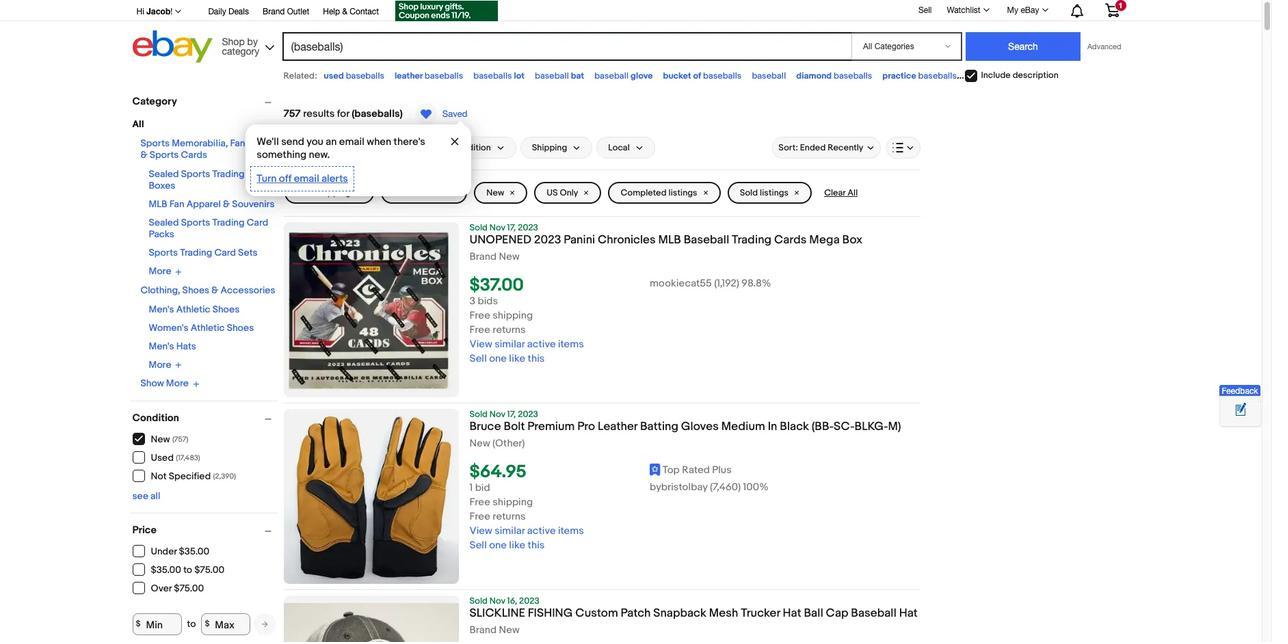 Task type: vqa. For each thing, say whether or not it's contained in the screenshot.


Task type: describe. For each thing, give the bounding box(es) containing it.
bucket
[[664, 70, 692, 81]]

shop inside 'sports memorabilia, fan shop & sports cards'
[[247, 138, 270, 149]]

2023 left panini
[[534, 233, 562, 247]]

0 vertical spatial shipping
[[316, 188, 351, 198]]

slickline fishing custom patch snapback mesh trucker hat ball cap baseball hat image
[[284, 604, 459, 643]]

diamond baseballs
[[797, 70, 873, 81]]

clear all
[[825, 188, 858, 198]]

2023 for fishing
[[519, 596, 540, 607]]

active inside bybristolbay (7,460) 100% free shipping free returns view similar active items sell one like this
[[528, 525, 556, 538]]

baseballs for diamond baseballs
[[834, 70, 873, 81]]

saved
[[443, 109, 468, 119]]

jacob
[[147, 6, 171, 16]]

active inside mookiecat55 (1,192) 98.8% 3 bids free shipping free returns view similar active items sell one like this
[[528, 338, 556, 351]]

1 sell one like this link from the top
[[470, 353, 545, 366]]

1 vertical spatial $35.00
[[151, 565, 181, 576]]

new (757)
[[151, 434, 188, 446]]

listings for completed listings
[[669, 188, 698, 198]]

buy
[[381, 142, 395, 153]]

we'll send you an email when there's something new.
[[257, 136, 426, 162]]

memorabilia,
[[172, 138, 228, 149]]

over
[[151, 583, 172, 595]]

sports down 'sports memorabilia, fan shop & sports cards'
[[181, 168, 210, 180]]

cards inside 'sports memorabilia, fan shop & sports cards'
[[181, 149, 207, 161]]

shop by category
[[222, 36, 260, 56]]

bruce
[[470, 420, 501, 434]]

m)
[[889, 420, 902, 434]]

we'll
[[257, 136, 279, 149]]

2 hat from the left
[[900, 607, 918, 621]]

help & contact link
[[323, 5, 379, 20]]

0 vertical spatial condition button
[[440, 137, 517, 159]]

Minimum Value in $ text field
[[132, 614, 182, 635]]

this inside mookiecat55 (1,192) 98.8% 3 bids free shipping free returns view similar active items sell one like this
[[528, 353, 545, 366]]

send
[[281, 136, 304, 149]]

$ for minimum value in $ text box
[[136, 619, 141, 630]]

mlb inside sealed sports trading card boxes mlb fan apparel & souvenirs sealed sports trading card packs sports trading card sets
[[149, 198, 167, 210]]

like inside bybristolbay (7,460) 100% free shipping free returns view similar active items sell one like this
[[509, 539, 526, 552]]

1 for 1
[[1119, 1, 1123, 10]]

apparel
[[187, 198, 221, 210]]

us only link
[[535, 182, 602, 204]]

daily deals
[[208, 7, 249, 16]]

$37.00
[[470, 275, 524, 296]]

returns
[[413, 188, 444, 198]]

slickline fishing custom patch snapback mesh trucker hat ball cap baseball hat heading
[[470, 607, 918, 621]]

sports down apparel
[[181, 217, 210, 229]]

include
[[982, 70, 1011, 81]]

fan inside 'sports memorabilia, fan shop & sports cards'
[[230, 138, 245, 149]]

1 view similar active items link from the top
[[470, 338, 584, 351]]

view inside mookiecat55 (1,192) 98.8% 3 bids free shipping free returns view similar active items sell one like this
[[470, 338, 493, 351]]

category
[[222, 46, 260, 56]]

alerts
[[322, 172, 348, 185]]

$ for maximum value in $ "text box" on the left of page
[[205, 619, 210, 630]]

bruce bolt premium pro leather batting gloves medium in black (bb-sc-blkg-m) image
[[284, 409, 459, 584]]

my
[[1008, 5, 1019, 15]]

trucker
[[741, 607, 781, 621]]

sports up boxes
[[150, 149, 179, 161]]

2 vertical spatial card
[[214, 247, 236, 259]]

see all
[[132, 490, 160, 502]]

men's athletic shoes link
[[149, 304, 240, 315]]

bolt
[[504, 420, 525, 434]]

2 men's from the top
[[149, 340, 174, 352]]

similar inside bybristolbay (7,460) 100% free shipping free returns view similar active items sell one like this
[[495, 525, 525, 538]]

practice
[[883, 70, 917, 81]]

sell inside mookiecat55 (1,192) 98.8% 3 bids free shipping free returns view similar active items sell one like this
[[470, 353, 487, 366]]

women's athletic shoes link
[[149, 322, 254, 334]]

brand inside the 'brand outlet' link
[[263, 7, 285, 16]]

17, for $37.00
[[507, 222, 516, 233]]

top rated plus
[[663, 464, 732, 477]]

outlet
[[287, 7, 309, 16]]

ebay
[[1021, 5, 1040, 15]]

bruce bolt premium pro leather batting gloves medium in black (bb-sc-blkg-m) heading
[[470, 420, 902, 434]]

local button
[[597, 137, 655, 159]]

alert inside main content
[[257, 136, 439, 185]]

0 vertical spatial $75.00
[[194, 565, 225, 576]]

1 vertical spatial email
[[294, 172, 319, 185]]

rawlings
[[968, 70, 1001, 81]]

custom
[[576, 607, 619, 621]]

free shipping link
[[284, 182, 374, 204]]

souvenirs
[[232, 198, 275, 210]]

nov for $64.95
[[490, 409, 506, 420]]

baseball for bat
[[535, 70, 569, 81]]

2 more button from the top
[[149, 359, 182, 371]]

trading down 'sports memorabilia, fan shop & sports cards'
[[212, 168, 245, 180]]

all
[[151, 490, 160, 502]]

brand inside sold  nov 17, 2023 unopened 2023 panini chronicles mlb baseball trading cards mega box brand new
[[470, 250, 497, 263]]

0 vertical spatial shoes
[[182, 284, 210, 296]]

see all button
[[132, 490, 160, 502]]

medium
[[722, 420, 766, 434]]

patch
[[621, 607, 651, 621]]

returns inside bybristolbay (7,460) 100% free shipping free returns view similar active items sell one like this
[[493, 511, 526, 524]]

baseball for glove
[[595, 70, 629, 81]]

buy it now
[[381, 142, 423, 153]]

1 vertical spatial shoes
[[213, 304, 240, 315]]

17, for $64.95
[[507, 409, 516, 420]]

1 horizontal spatial all
[[295, 142, 306, 153]]

& inside account navigation
[[342, 7, 348, 16]]

leather
[[598, 420, 638, 434]]

all link
[[287, 140, 314, 156]]

of
[[694, 70, 702, 81]]

$35.00 to $75.00
[[151, 565, 225, 576]]

condition for topmost condition dropdown button
[[451, 142, 491, 153]]

sports down packs
[[149, 247, 178, 259]]

more inside button
[[166, 378, 189, 390]]

mesh
[[710, 607, 739, 621]]

completed listings
[[621, 188, 698, 198]]

sports memorabilia, fan shop & sports cards link
[[141, 138, 270, 161]]

1 sealed from the top
[[149, 168, 179, 180]]

3 baseball from the left
[[752, 70, 787, 81]]

bybristolbay
[[650, 481, 708, 494]]

(other)
[[493, 437, 525, 450]]

1 bid
[[470, 482, 490, 495]]

not
[[151, 471, 167, 482]]

3
[[470, 295, 476, 308]]

listings for sold listings
[[760, 188, 789, 198]]

hats
[[176, 340, 196, 352]]

Auction selected text field
[[328, 142, 359, 154]]

fan inside sealed sports trading card boxes mlb fan apparel & souvenirs sealed sports trading card packs sports trading card sets
[[170, 198, 184, 210]]

sort: ended recently
[[779, 142, 864, 153]]

sealed sports trading card boxes mlb fan apparel & souvenirs sealed sports trading card packs sports trading card sets
[[149, 168, 275, 259]]

0 vertical spatial $35.00
[[179, 546, 210, 558]]

panini
[[564, 233, 596, 247]]

0 horizontal spatial all
[[132, 118, 144, 130]]

accessories
[[221, 284, 275, 296]]

new link
[[474, 182, 528, 204]]

4 baseballs from the left
[[704, 70, 742, 81]]

baseball inside sold  nov 17, 2023 unopened 2023 panini chronicles mlb baseball trading cards mega box brand new
[[684, 233, 730, 247]]

1 vertical spatial to
[[187, 619, 196, 630]]

auction link
[[319, 140, 367, 156]]

clear
[[825, 188, 846, 198]]

auction
[[328, 142, 359, 153]]

plus
[[713, 464, 732, 477]]

sold for premium
[[470, 409, 488, 420]]

practice baseballs
[[883, 70, 957, 81]]

used baseballs
[[324, 70, 385, 81]]

sets
[[238, 247, 258, 259]]

show more button
[[141, 378, 200, 390]]

unopened
[[470, 233, 532, 247]]

trading down sealed sports trading card packs link
[[180, 247, 212, 259]]

1 vertical spatial $75.00
[[174, 583, 204, 595]]

1 men's from the top
[[149, 304, 174, 315]]

unopened 2023 panini chronicles mlb baseball trading cards mega box image
[[284, 222, 459, 398]]

over $75.00 link
[[132, 582, 205, 595]]

contact
[[350, 7, 379, 16]]

sports trading card sets link
[[149, 247, 258, 259]]

more for 2nd "more" button from the top of the page
[[149, 359, 171, 371]]

sold for custom
[[470, 596, 488, 607]]

0 vertical spatial athletic
[[176, 304, 210, 315]]

nov for $37.00
[[490, 222, 506, 233]]

1 vertical spatial card
[[247, 217, 268, 229]]

items inside mookiecat55 (1,192) 98.8% 3 bids free shipping free returns view similar active items sell one like this
[[558, 338, 584, 351]]

price
[[132, 524, 157, 537]]

batting
[[641, 420, 679, 434]]

baseballs for used baseballs
[[346, 70, 385, 81]]

category button
[[132, 95, 278, 108]]

watchlist
[[947, 5, 981, 15]]

free returns link
[[381, 182, 468, 204]]

$35.00 to $75.00 link
[[132, 564, 225, 576]]

items inside bybristolbay (7,460) 100% free shipping free returns view similar active items sell one like this
[[558, 525, 584, 538]]



Task type: locate. For each thing, give the bounding box(es) containing it.
men's down clothing,
[[149, 304, 174, 315]]

1 horizontal spatial listings
[[760, 188, 789, 198]]

1 vertical spatial sealed
[[149, 217, 179, 229]]

unopened 2023 panini chronicles mlb baseball trading cards mega box heading
[[470, 233, 863, 247]]

$35.00 up $35.00 to $75.00 on the bottom
[[179, 546, 210, 558]]

shop inside shop by category
[[222, 36, 245, 47]]

sold inside sold  nov 17, 2023 bruce bolt premium pro leather batting gloves medium in black (bb-sc-blkg-m) new (other)
[[470, 409, 488, 420]]

2 returns from the top
[[493, 511, 526, 524]]

$ right minimum value in $ text box
[[205, 619, 210, 630]]

help
[[323, 7, 340, 16]]

0 vertical spatial more button
[[149, 266, 182, 278]]

shipping down $64.95
[[493, 496, 533, 509]]

new inside sold  nov 17, 2023 bruce bolt premium pro leather batting gloves medium in black (bb-sc-blkg-m) new (other)
[[470, 437, 491, 450]]

None submit
[[966, 32, 1081, 61]]

new up used
[[151, 434, 170, 446]]

turn
[[257, 172, 277, 185]]

listing options selector. list view selected. image
[[893, 142, 915, 153]]

0 vertical spatial this
[[528, 353, 545, 366]]

2 vertical spatial nov
[[490, 596, 506, 607]]

1 horizontal spatial 1
[[1119, 1, 1123, 10]]

0 vertical spatial 17,
[[507, 222, 516, 233]]

this
[[528, 353, 545, 366], [528, 539, 545, 552]]

not specified (2,390)
[[151, 471, 236, 482]]

0 horizontal spatial condition button
[[132, 412, 278, 425]]

shipping down alerts
[[316, 188, 351, 198]]

new down bruce
[[470, 437, 491, 450]]

fan left we'll
[[230, 138, 245, 149]]

nov down new link
[[490, 222, 506, 233]]

brand down unopened
[[470, 250, 497, 263]]

one inside bybristolbay (7,460) 100% free shipping free returns view similar active items sell one like this
[[489, 539, 507, 552]]

specified
[[169, 471, 211, 482]]

1 returns from the top
[[493, 324, 526, 337]]

new up unopened
[[487, 188, 505, 198]]

1 horizontal spatial baseball
[[852, 607, 897, 621]]

similar inside mookiecat55 (1,192) 98.8% 3 bids free shipping free returns view similar active items sell one like this
[[495, 338, 525, 351]]

1 one from the top
[[489, 353, 507, 366]]

cards up sealed sports trading card boxes link
[[181, 149, 207, 161]]

0 vertical spatial nov
[[490, 222, 506, 233]]

for
[[337, 107, 350, 120]]

0 vertical spatial similar
[[495, 338, 525, 351]]

results
[[303, 107, 335, 120]]

include description
[[982, 70, 1059, 81]]

baseball left diamond
[[752, 70, 787, 81]]

sell down 3 on the top of page
[[470, 353, 487, 366]]

0 vertical spatial shop
[[222, 36, 245, 47]]

hi
[[137, 7, 144, 16]]

1 vertical spatial active
[[528, 525, 556, 538]]

shop by category banner
[[129, 0, 1130, 66]]

0 horizontal spatial baseball
[[535, 70, 569, 81]]

1 baseball from the left
[[535, 70, 569, 81]]

shipping down bids
[[493, 309, 533, 322]]

baseball up (1,192)
[[684, 233, 730, 247]]

baseballs for leather baseballs
[[425, 70, 463, 81]]

$35.00 up over $75.00 link
[[151, 565, 181, 576]]

0 vertical spatial fan
[[230, 138, 245, 149]]

(1,192)
[[715, 277, 740, 290]]

1 vertical spatial items
[[558, 525, 584, 538]]

top
[[663, 464, 680, 477]]

1 vertical spatial shipping
[[493, 309, 533, 322]]

1 vertical spatial sell
[[470, 353, 487, 366]]

baseballs left lot
[[474, 70, 512, 81]]

view similar active items link down bid
[[470, 525, 584, 538]]

returns down bids
[[493, 324, 526, 337]]

condition inside dropdown button
[[451, 142, 491, 153]]

used (17,483)
[[151, 452, 200, 464]]

2023 right 16,
[[519, 596, 540, 607]]

email inside we'll send you an email when there's something new.
[[339, 136, 365, 149]]

none submit inside shop by category "banner"
[[966, 32, 1081, 61]]

email
[[339, 136, 365, 149], [294, 172, 319, 185]]

fan down boxes
[[170, 198, 184, 210]]

1 vertical spatial nov
[[490, 409, 506, 420]]

0 vertical spatial like
[[509, 353, 526, 366]]

baseball left glove at the top of the page
[[595, 70, 629, 81]]

men's down the women's
[[149, 340, 174, 352]]

0 horizontal spatial cards
[[181, 149, 207, 161]]

shop
[[222, 36, 245, 47], [247, 138, 270, 149]]

us only
[[547, 188, 579, 198]]

baseball right cap in the bottom right of the page
[[852, 607, 897, 621]]

7 baseballs from the left
[[1003, 70, 1042, 81]]

new inside new link
[[487, 188, 505, 198]]

1 vertical spatial similar
[[495, 525, 525, 538]]

athletic up women's athletic shoes link
[[176, 304, 210, 315]]

shoes up men's athletic shoes link
[[182, 284, 210, 296]]

0 horizontal spatial fan
[[170, 198, 184, 210]]

1 vertical spatial 17,
[[507, 409, 516, 420]]

like
[[509, 353, 526, 366], [509, 539, 526, 552]]

1 horizontal spatial $
[[205, 619, 210, 630]]

17, down new link
[[507, 222, 516, 233]]

Maximum Value in $ text field
[[201, 614, 251, 635]]

new inside sold  nov 17, 2023 unopened 2023 panini chronicles mlb baseball trading cards mega box brand new
[[499, 250, 520, 263]]

view similar active items link
[[470, 338, 584, 351], [470, 525, 584, 538]]

sealed down memorabilia,
[[149, 168, 179, 180]]

0 vertical spatial men's
[[149, 304, 174, 315]]

baseballs right of
[[704, 70, 742, 81]]

3 baseballs from the left
[[474, 70, 512, 81]]

turn off email alerts button
[[257, 172, 348, 185]]

like up 16,
[[509, 539, 526, 552]]

bruce bolt premium pro leather batting gloves medium in black (bb-sc-blkg-m) link
[[470, 420, 921, 438]]

0 vertical spatial more
[[149, 266, 171, 277]]

view inside bybristolbay (7,460) 100% free shipping free returns view similar active items sell one like this
[[470, 525, 493, 538]]

only
[[560, 188, 579, 198]]

sold for panini
[[470, 222, 488, 233]]

email right an
[[339, 136, 365, 149]]

used
[[324, 70, 344, 81]]

1 horizontal spatial cards
[[775, 233, 807, 247]]

shoes down clothing, shoes & accessories "link"
[[213, 304, 240, 315]]

2023 for 2023
[[518, 222, 539, 233]]

2 baseballs from the left
[[425, 70, 463, 81]]

baseball inside sold  nov 16, 2023 slickline fishing custom patch snapback mesh trucker hat ball cap baseball hat brand new
[[852, 607, 897, 621]]

condition
[[451, 142, 491, 153], [132, 412, 179, 425]]

mlb right chronicles
[[659, 233, 682, 247]]

top rated plus image
[[650, 464, 661, 476]]

sort:
[[779, 142, 799, 153]]

diamond
[[797, 70, 832, 81]]

view similar active items link down bids
[[470, 338, 584, 351]]

slickline
[[470, 607, 526, 621]]

0 horizontal spatial mlb
[[149, 198, 167, 210]]

1 vertical spatial view similar active items link
[[470, 525, 584, 538]]

sold inside sold  nov 16, 2023 slickline fishing custom patch snapback mesh trucker hat ball cap baseball hat brand new
[[470, 596, 488, 607]]

2023 up (other)
[[518, 409, 539, 420]]

1 similar from the top
[[495, 338, 525, 351]]

1 inside account navigation
[[1119, 1, 1123, 10]]

0 vertical spatial view similar active items link
[[470, 338, 584, 351]]

main content
[[246, 89, 921, 643]]

0 vertical spatial sell one like this link
[[470, 353, 545, 366]]

1 horizontal spatial fan
[[230, 138, 245, 149]]

more up show more
[[149, 359, 171, 371]]

0 vertical spatial email
[[339, 136, 365, 149]]

$75.00 down under $35.00
[[194, 565, 225, 576]]

1 17, from the top
[[507, 222, 516, 233]]

baseball left bat
[[535, 70, 569, 81]]

0 vertical spatial baseball
[[684, 233, 730, 247]]

completed listings link
[[609, 182, 721, 204]]

(17,483)
[[176, 454, 200, 463]]

similar down $64.95
[[495, 525, 525, 538]]

sold inside sold listings link
[[740, 188, 758, 198]]

1 hat from the left
[[783, 607, 802, 621]]

0 vertical spatial sealed
[[149, 168, 179, 180]]

1 up 'advanced' link
[[1119, 1, 1123, 10]]

to right minimum value in $ text box
[[187, 619, 196, 630]]

(2,390)
[[213, 472, 236, 481]]

2 sealed from the top
[[149, 217, 179, 229]]

$35.00
[[179, 546, 210, 558], [151, 565, 181, 576]]

slickline fishing custom patch snapback mesh trucker hat ball cap baseball hat link
[[470, 607, 921, 625]]

sell inside account navigation
[[919, 5, 932, 15]]

watchlist link
[[940, 2, 996, 18]]

0 horizontal spatial hat
[[783, 607, 802, 621]]

baseballs right used
[[346, 70, 385, 81]]

1 vertical spatial men's
[[149, 340, 174, 352]]

shipping
[[532, 142, 568, 153]]

2 $ from the left
[[205, 619, 210, 630]]

2 nov from the top
[[490, 409, 506, 420]]

1 vertical spatial fan
[[170, 198, 184, 210]]

(7,460)
[[710, 481, 741, 494]]

hi jacob !
[[137, 6, 173, 16]]

trading inside sold  nov 17, 2023 unopened 2023 panini chronicles mlb baseball trading cards mega box brand new
[[732, 233, 772, 247]]

1 vertical spatial athletic
[[191, 322, 225, 334]]

2 items from the top
[[558, 525, 584, 538]]

mlb down boxes
[[149, 198, 167, 210]]

17,
[[507, 222, 516, 233], [507, 409, 516, 420]]

nov left 16,
[[490, 596, 506, 607]]

condition button down 'saved'
[[440, 137, 517, 159]]

1 vertical spatial returns
[[493, 511, 526, 524]]

1 baseballs from the left
[[346, 70, 385, 81]]

pro
[[578, 420, 596, 434]]

& inside sealed sports trading card boxes mlb fan apparel & souvenirs sealed sports trading card packs sports trading card sets
[[223, 198, 230, 210]]

& inside 'sports memorabilia, fan shop & sports cards'
[[141, 149, 148, 161]]

see
[[132, 490, 148, 502]]

shop left send
[[247, 138, 270, 149]]

1 vertical spatial condition button
[[132, 412, 278, 425]]

0 vertical spatial 1
[[1119, 1, 1123, 10]]

1 this from the top
[[528, 353, 545, 366]]

1 vertical spatial shop
[[247, 138, 270, 149]]

buy it now link
[[373, 140, 431, 156]]

ball
[[804, 607, 824, 621]]

2 vertical spatial more
[[166, 378, 189, 390]]

more button
[[149, 266, 182, 278], [149, 359, 182, 371]]

Search for anything text field
[[284, 34, 849, 60]]

new down slickline
[[499, 624, 520, 637]]

1 horizontal spatial mlb
[[659, 233, 682, 247]]

brand inside sold  nov 16, 2023 slickline fishing custom patch snapback mesh trucker hat ball cap baseball hat brand new
[[470, 624, 497, 637]]

&
[[342, 7, 348, 16], [141, 149, 148, 161], [223, 198, 230, 210], [212, 284, 219, 296]]

(757)
[[172, 435, 188, 444]]

0 horizontal spatial shop
[[222, 36, 245, 47]]

2023 for bolt
[[518, 409, 539, 420]]

0 vertical spatial cards
[[181, 149, 207, 161]]

returns inside mookiecat55 (1,192) 98.8% 3 bids free shipping free returns view similar active items sell one like this
[[493, 324, 526, 337]]

0 vertical spatial items
[[558, 338, 584, 351]]

alert
[[257, 136, 439, 185]]

0 horizontal spatial $
[[136, 619, 141, 630]]

trading down mlb fan apparel & souvenirs "link"
[[212, 217, 245, 229]]

brand down slickline
[[470, 624, 497, 637]]

my ebay link
[[1000, 2, 1055, 18]]

1 vertical spatial one
[[489, 539, 507, 552]]

sell down 1 bid
[[470, 539, 487, 552]]

clothing, shoes & accessories
[[141, 284, 275, 296]]

this inside bybristolbay (7,460) 100% free shipping free returns view similar active items sell one like this
[[528, 539, 545, 552]]

shop left by
[[222, 36, 245, 47]]

condition up new (757) at the left bottom of page
[[132, 412, 179, 425]]

1 horizontal spatial condition
[[451, 142, 491, 153]]

0 horizontal spatial listings
[[669, 188, 698, 198]]

1 vertical spatial sell one like this link
[[470, 539, 545, 552]]

new down unopened
[[499, 250, 520, 263]]

1 horizontal spatial hat
[[900, 607, 918, 621]]

$64.95
[[470, 462, 527, 483]]

shipping inside mookiecat55 (1,192) 98.8% 3 bids free shipping free returns view similar active items sell one like this
[[493, 309, 533, 322]]

2 sell one like this link from the top
[[470, 539, 545, 552]]

& right apparel
[[223, 198, 230, 210]]

cards left mega
[[775, 233, 807, 247]]

sold inside sold  nov 17, 2023 unopened 2023 panini chronicles mlb baseball trading cards mega box brand new
[[470, 222, 488, 233]]

0 vertical spatial view
[[470, 338, 493, 351]]

local
[[609, 142, 630, 153]]

to down under $35.00
[[184, 565, 192, 576]]

2 listings from the left
[[760, 188, 789, 198]]

account navigation
[[129, 0, 1130, 23]]

$ down over $75.00 link
[[136, 619, 141, 630]]

2 17, from the top
[[507, 409, 516, 420]]

card left sets
[[214, 247, 236, 259]]

advanced link
[[1081, 33, 1129, 60]]

2023 inside sold  nov 17, 2023 bruce bolt premium pro leather batting gloves medium in black (bb-sc-blkg-m) new (other)
[[518, 409, 539, 420]]

1 for 1 bid
[[470, 482, 473, 495]]

1 nov from the top
[[490, 222, 506, 233]]

1 view from the top
[[470, 338, 493, 351]]

one down bid
[[489, 539, 507, 552]]

1 vertical spatial this
[[528, 539, 545, 552]]

all down category
[[132, 118, 144, 130]]

show
[[141, 378, 164, 390]]

(bb-
[[812, 420, 834, 434]]

2 active from the top
[[528, 525, 556, 538]]

1 vertical spatial brand
[[470, 250, 497, 263]]

sell one like this link down bids
[[470, 353, 545, 366]]

3 nov from the top
[[490, 596, 506, 607]]

more right show
[[166, 378, 189, 390]]

view
[[470, 338, 493, 351], [470, 525, 493, 538]]

baseball glove
[[595, 70, 653, 81]]

0 vertical spatial card
[[247, 168, 268, 180]]

$75.00 down $35.00 to $75.00 on the bottom
[[174, 583, 204, 595]]

2 similar from the top
[[495, 525, 525, 538]]

shoes down 'accessories'
[[227, 322, 254, 334]]

category
[[132, 95, 177, 108]]

sell left watchlist
[[919, 5, 932, 15]]

0 vertical spatial mlb
[[149, 198, 167, 210]]

0 vertical spatial brand
[[263, 7, 285, 16]]

to
[[184, 565, 192, 576], [187, 619, 196, 630]]

like up bolt
[[509, 353, 526, 366]]

mookiecat55
[[650, 277, 712, 290]]

1 vertical spatial more
[[149, 359, 171, 371]]

mlb fan apparel & souvenirs link
[[149, 198, 275, 210]]

0 horizontal spatial email
[[294, 172, 319, 185]]

all right clear
[[848, 188, 858, 198]]

1 listings from the left
[[669, 188, 698, 198]]

17, inside sold  nov 17, 2023 unopened 2023 panini chronicles mlb baseball trading cards mega box brand new
[[507, 222, 516, 233]]

nov inside sold  nov 16, 2023 slickline fishing custom patch snapback mesh trucker hat ball cap baseball hat brand new
[[490, 596, 506, 607]]

returns down $64.95
[[493, 511, 526, 524]]

$
[[136, 619, 141, 630], [205, 619, 210, 630]]

1 vertical spatial condition
[[132, 412, 179, 425]]

one inside mookiecat55 (1,192) 98.8% 3 bids free shipping free returns view similar active items sell one like this
[[489, 353, 507, 366]]

athletic down men's athletic shoes link
[[191, 322, 225, 334]]

baseballs right 'rawlings'
[[1003, 70, 1042, 81]]

brand outlet
[[263, 7, 309, 16]]

nov inside sold  nov 17, 2023 unopened 2023 panini chronicles mlb baseball trading cards mega box brand new
[[490, 222, 506, 233]]

0 vertical spatial to
[[184, 565, 192, 576]]

something
[[257, 149, 307, 162]]

card left off
[[247, 168, 268, 180]]

& down category
[[141, 149, 148, 161]]

& up men's athletic shoes link
[[212, 284, 219, 296]]

2 vertical spatial shoes
[[227, 322, 254, 334]]

2 vertical spatial shipping
[[493, 496, 533, 509]]

1 left bid
[[470, 482, 473, 495]]

condition button up the (757)
[[132, 412, 278, 425]]

new inside sold  nov 16, 2023 slickline fishing custom patch snapback mesh trucker hat ball cap baseball hat brand new
[[499, 624, 520, 637]]

price button
[[132, 524, 278, 537]]

boxes
[[149, 180, 175, 192]]

baseballs right diamond
[[834, 70, 873, 81]]

alert containing we'll send you an email when there's something new.
[[257, 136, 439, 185]]

0 horizontal spatial baseball
[[684, 233, 730, 247]]

2 view from the top
[[470, 525, 493, 538]]

listings down sort:
[[760, 188, 789, 198]]

box
[[843, 233, 863, 247]]

premium
[[528, 420, 575, 434]]

all left you
[[295, 142, 306, 153]]

0 horizontal spatial 1
[[470, 482, 473, 495]]

2 vertical spatial brand
[[470, 624, 497, 637]]

2023 inside sold  nov 16, 2023 slickline fishing custom patch snapback mesh trucker hat ball cap baseball hat brand new
[[519, 596, 540, 607]]

sealed sports trading card packs link
[[149, 217, 268, 240]]

condition down 'saved'
[[451, 142, 491, 153]]

listings right completed
[[669, 188, 698, 198]]

2 vertical spatial all
[[848, 188, 858, 198]]

1 $ from the left
[[136, 619, 141, 630]]

more button up show more
[[149, 359, 182, 371]]

cards inside sold  nov 17, 2023 unopened 2023 panini chronicles mlb baseball trading cards mega box brand new
[[775, 233, 807, 247]]

get the coupon image
[[396, 1, 498, 21]]

1 horizontal spatial condition button
[[440, 137, 517, 159]]

2 view similar active items link from the top
[[470, 525, 584, 538]]

757 results for (baseballs)
[[284, 107, 403, 120]]

2 vertical spatial sell
[[470, 539, 487, 552]]

1 like from the top
[[509, 353, 526, 366]]

baseballs for practice baseballs
[[919, 70, 957, 81]]

advanced
[[1088, 42, 1122, 51]]

sealed down boxes
[[149, 217, 179, 229]]

sort: ended recently button
[[773, 137, 881, 159]]

sports down category
[[141, 138, 170, 149]]

1 more button from the top
[[149, 266, 182, 278]]

one down bids
[[489, 353, 507, 366]]

2 like from the top
[[509, 539, 526, 552]]

0 vertical spatial one
[[489, 353, 507, 366]]

view down 1 bid
[[470, 525, 493, 538]]

1 horizontal spatial shop
[[247, 138, 270, 149]]

2023 down new link
[[518, 222, 539, 233]]

shipping inside bybristolbay (7,460) 100% free shipping free returns view similar active items sell one like this
[[493, 496, 533, 509]]

0 vertical spatial all
[[132, 118, 144, 130]]

bid
[[475, 482, 490, 495]]

like inside mookiecat55 (1,192) 98.8% 3 bids free shipping free returns view similar active items sell one like this
[[509, 353, 526, 366]]

2 horizontal spatial all
[[848, 188, 858, 198]]

similar down bids
[[495, 338, 525, 351]]

chronicles
[[598, 233, 656, 247]]

1 active from the top
[[528, 338, 556, 351]]

6 baseballs from the left
[[919, 70, 957, 81]]

1 inside main content
[[470, 482, 473, 495]]

free shipping
[[297, 188, 351, 198]]

condition for condition dropdown button to the bottom
[[132, 412, 179, 425]]

1 vertical spatial view
[[470, 525, 493, 538]]

sell one like this link up 16,
[[470, 539, 545, 552]]

condition button
[[440, 137, 517, 159], [132, 412, 278, 425]]

sc-
[[834, 420, 855, 434]]

baseballs for rawlings baseballs
[[1003, 70, 1042, 81]]

2 baseball from the left
[[595, 70, 629, 81]]

saved button
[[411, 103, 472, 126]]

brand left the outlet
[[263, 7, 285, 16]]

1 vertical spatial mlb
[[659, 233, 682, 247]]

0 vertical spatial condition
[[451, 142, 491, 153]]

sell inside bybristolbay (7,460) 100% free shipping free returns view similar active items sell one like this
[[470, 539, 487, 552]]

email right off
[[294, 172, 319, 185]]

under
[[151, 546, 177, 558]]

2 one from the top
[[489, 539, 507, 552]]

98.8%
[[742, 277, 772, 290]]

baseballs right practice at the right top of page
[[919, 70, 957, 81]]

daily deals link
[[208, 5, 249, 20]]

nov inside sold  nov 17, 2023 bruce bolt premium pro leather batting gloves medium in black (bb-sc-blkg-m) new (other)
[[490, 409, 506, 420]]

5 baseballs from the left
[[834, 70, 873, 81]]

0 horizontal spatial condition
[[132, 412, 179, 425]]

1 horizontal spatial email
[[339, 136, 365, 149]]

0 vertical spatial active
[[528, 338, 556, 351]]

17, inside sold  nov 17, 2023 bruce bolt premium pro leather batting gloves medium in black (bb-sc-blkg-m) new (other)
[[507, 409, 516, 420]]

mlb inside sold  nov 17, 2023 unopened 2023 panini chronicles mlb baseball trading cards mega box brand new
[[659, 233, 682, 247]]

trading up '98.8%' on the top right
[[732, 233, 772, 247]]

1 items from the top
[[558, 338, 584, 351]]

main content containing $37.00
[[246, 89, 921, 643]]

new.
[[309, 149, 330, 162]]

daily
[[208, 7, 226, 16]]

clothing,
[[141, 284, 180, 296]]

16,
[[507, 596, 518, 607]]

nov up (other)
[[490, 409, 506, 420]]

more up clothing,
[[149, 266, 171, 277]]

more for 1st "more" button
[[149, 266, 171, 277]]

0 vertical spatial returns
[[493, 324, 526, 337]]

1 vertical spatial 1
[[470, 482, 473, 495]]

2 this from the top
[[528, 539, 545, 552]]



